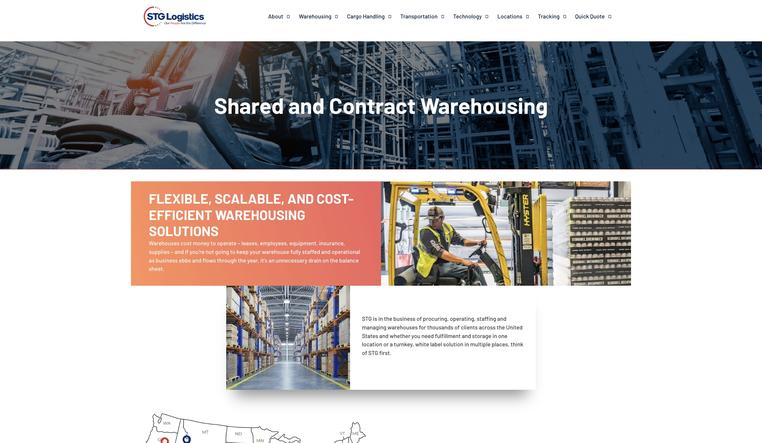Task type: locate. For each thing, give the bounding box(es) containing it.
or
[[383, 341, 389, 348]]

about
[[268, 13, 283, 20]]

stg left 'is'
[[362, 316, 372, 322]]

staffed
[[302, 249, 320, 255]]

the
[[238, 257, 246, 264], [330, 257, 338, 264], [384, 316, 392, 322], [497, 324, 505, 331]]

balance
[[339, 257, 359, 264]]

– down warehouses
[[171, 249, 173, 255]]

2 vertical spatial of
[[362, 350, 367, 357]]

1 vertical spatial to
[[230, 249, 235, 255]]

solution
[[443, 341, 464, 348]]

not
[[206, 249, 214, 255]]

to
[[211, 240, 216, 247], [230, 249, 235, 255]]

equipment,
[[289, 240, 318, 247]]

0 vertical spatial stg
[[362, 316, 372, 322]]

business inside flexible, scalable, and cost- efficient warehousing solutions warehouses cost money to operate – leases, employees, equipment, insurance, supplies – and if you're not going to keep your warehouse fully staffed and operational as business ebbs and flows through the year, it's an unnecessary drain on the balance sheet.
[[156, 257, 178, 264]]

in right solution
[[465, 341, 469, 348]]

shared
[[214, 92, 284, 119]]

business
[[156, 257, 178, 264], [393, 316, 416, 322]]

and
[[288, 92, 325, 119], [287, 190, 314, 207], [175, 249, 184, 255], [321, 249, 331, 255], [192, 257, 201, 264], [497, 316, 507, 322], [379, 333, 389, 340], [462, 333, 471, 340]]

procuring,
[[423, 316, 449, 322]]

0 horizontal spatial –
[[171, 249, 173, 255]]

0 horizontal spatial of
[[362, 350, 367, 357]]

2 horizontal spatial in
[[493, 333, 497, 340]]

0 horizontal spatial in
[[378, 316, 383, 322]]

business inside stg is in the business of procuring, operating, staffing and managing warehouses for thousands of clients across the united states and whether you need fulfillment and storage in one location or a turnkey, white label solution in multiple places, think of stg first.
[[393, 316, 416, 322]]

stg
[[362, 316, 372, 322], [368, 350, 378, 357]]

on
[[323, 257, 329, 264]]

warehouses
[[149, 240, 180, 247]]

label
[[430, 341, 442, 348]]

– up keep
[[238, 240, 240, 247]]

warehousing inside flexible, scalable, and cost- efficient warehousing solutions warehouses cost money to operate – leases, employees, equipment, insurance, supplies – and if you're not going to keep your warehouse fully staffed and operational as business ebbs and flows through the year, it's an unnecessary drain on the balance sheet.
[[215, 206, 305, 223]]

the down keep
[[238, 257, 246, 264]]

1 horizontal spatial –
[[238, 240, 240, 247]]

the right 'is'
[[384, 316, 392, 322]]

1 horizontal spatial of
[[417, 316, 422, 322]]

location
[[362, 341, 382, 348]]

of
[[417, 316, 422, 322], [455, 324, 460, 331], [362, 350, 367, 357]]

0 vertical spatial warehousing
[[299, 13, 331, 20]]

multiple
[[470, 341, 491, 348]]

flexible, scalable, and cost- efficient warehousing solutions warehouses cost money to operate – leases, employees, equipment, insurance, supplies – and if you're not going to keep your warehouse fully staffed and operational as business ebbs and flows through the year, it's an unnecessary drain on the balance sheet.
[[149, 190, 360, 273]]

1 vertical spatial stg
[[368, 350, 378, 357]]

–
[[238, 240, 240, 247], [171, 249, 173, 255]]

flexible,
[[149, 190, 212, 207]]

whether
[[390, 333, 410, 340]]

1 horizontal spatial to
[[230, 249, 235, 255]]

in
[[378, 316, 383, 322], [493, 333, 497, 340], [465, 341, 469, 348]]

for
[[419, 324, 426, 331]]

quick
[[575, 13, 589, 20]]

stg down location
[[368, 350, 378, 357]]

in right 'is'
[[378, 316, 383, 322]]

if
[[185, 249, 189, 255]]

fully
[[290, 249, 301, 255]]

2 vertical spatial in
[[465, 341, 469, 348]]

insurance,
[[319, 240, 345, 247]]

managing
[[362, 324, 387, 331]]

1 vertical spatial of
[[455, 324, 460, 331]]

in left one
[[493, 333, 497, 340]]

to left keep
[[230, 249, 235, 255]]

0 vertical spatial business
[[156, 257, 178, 264]]

1 horizontal spatial in
[[465, 341, 469, 348]]

map of stg locations image
[[143, 414, 366, 444]]

staffing
[[477, 316, 496, 322]]

storage
[[472, 333, 491, 340]]

places,
[[492, 341, 510, 348]]

cost
[[181, 240, 192, 247]]

of up for
[[417, 316, 422, 322]]

1 horizontal spatial business
[[393, 316, 416, 322]]

drain
[[309, 257, 321, 264]]

efficient
[[149, 206, 212, 223]]

about link
[[268, 13, 299, 20]]

0 vertical spatial of
[[417, 316, 422, 322]]

technology
[[453, 13, 482, 20]]

employees,
[[260, 240, 288, 247]]

warehousing
[[299, 13, 331, 20], [420, 92, 548, 119], [215, 206, 305, 223]]

shared and contract warehousing
[[214, 92, 548, 119]]

0 horizontal spatial to
[[211, 240, 216, 247]]

turnkey,
[[394, 341, 414, 348]]

1 vertical spatial in
[[493, 333, 497, 340]]

the up one
[[497, 324, 505, 331]]

operate
[[217, 240, 237, 247]]

2 horizontal spatial of
[[455, 324, 460, 331]]

2 vertical spatial warehousing
[[215, 206, 305, 223]]

contract
[[329, 92, 416, 119]]

keep
[[237, 249, 249, 255]]

0 horizontal spatial business
[[156, 257, 178, 264]]

stg usa image
[[142, 0, 208, 35]]

cost-
[[317, 190, 354, 207]]

leases,
[[241, 240, 259, 247]]

0 vertical spatial to
[[211, 240, 216, 247]]

your
[[250, 249, 261, 255]]

money
[[193, 240, 210, 247]]

1 vertical spatial business
[[393, 316, 416, 322]]

locations link
[[498, 13, 538, 20]]

of down operating,
[[455, 324, 460, 331]]

business up warehouses
[[393, 316, 416, 322]]

to up not
[[211, 240, 216, 247]]

0 vertical spatial –
[[238, 240, 240, 247]]

of down location
[[362, 350, 367, 357]]

scalable,
[[215, 190, 285, 207]]

business down supplies
[[156, 257, 178, 264]]



Task type: vqa. For each thing, say whether or not it's contained in the screenshot.
the left business
yes



Task type: describe. For each thing, give the bounding box(es) containing it.
one
[[498, 333, 508, 340]]

going
[[215, 249, 229, 255]]

ebbs
[[179, 257, 191, 264]]

year,
[[247, 257, 259, 264]]

a
[[390, 341, 393, 348]]

as
[[149, 257, 155, 264]]

flows
[[203, 257, 216, 264]]

first.
[[379, 350, 391, 357]]

locations
[[498, 13, 522, 20]]

stg is in the business of procuring, operating, staffing and managing warehouses for thousands of clients across the united states and whether you need fulfillment and storage in one location or a turnkey, white label solution in multiple places, think of stg first.
[[362, 316, 523, 357]]

handling
[[363, 13, 385, 20]]

1 vertical spatial –
[[171, 249, 173, 255]]

operational
[[332, 249, 360, 255]]

united
[[506, 324, 523, 331]]

clients
[[461, 324, 478, 331]]

supplies
[[149, 249, 170, 255]]

sheet.
[[149, 266, 164, 273]]

transportation
[[400, 13, 438, 20]]

states
[[362, 333, 378, 340]]

cargo handling link
[[347, 13, 400, 20]]

quick quote link
[[575, 13, 620, 20]]

cargo handling
[[347, 13, 385, 20]]

tracking
[[538, 13, 560, 20]]

transportation link
[[400, 13, 453, 20]]

the right 'on'
[[330, 257, 338, 264]]

is
[[373, 316, 377, 322]]

need
[[422, 333, 434, 340]]

unnecessary
[[276, 257, 307, 264]]

it's
[[260, 257, 267, 264]]

white
[[415, 341, 429, 348]]

solutions
[[149, 223, 219, 239]]

technology link
[[453, 13, 498, 20]]

you
[[412, 333, 420, 340]]

operating,
[[450, 316, 476, 322]]

think
[[511, 341, 523, 348]]

quick quote
[[575, 13, 605, 20]]

warehouses
[[388, 324, 418, 331]]

an
[[269, 257, 275, 264]]

warehouse
[[262, 249, 289, 255]]

0 vertical spatial in
[[378, 316, 383, 322]]

you're
[[190, 249, 205, 255]]

warehousing link
[[299, 13, 347, 20]]

1 vertical spatial warehousing
[[420, 92, 548, 119]]

thousands
[[427, 324, 453, 331]]

through
[[217, 257, 237, 264]]

quote
[[590, 13, 605, 20]]

cargo
[[347, 13, 362, 20]]

tracking link
[[538, 13, 575, 20]]

across
[[479, 324, 496, 331]]

fulfillment
[[435, 333, 461, 340]]



